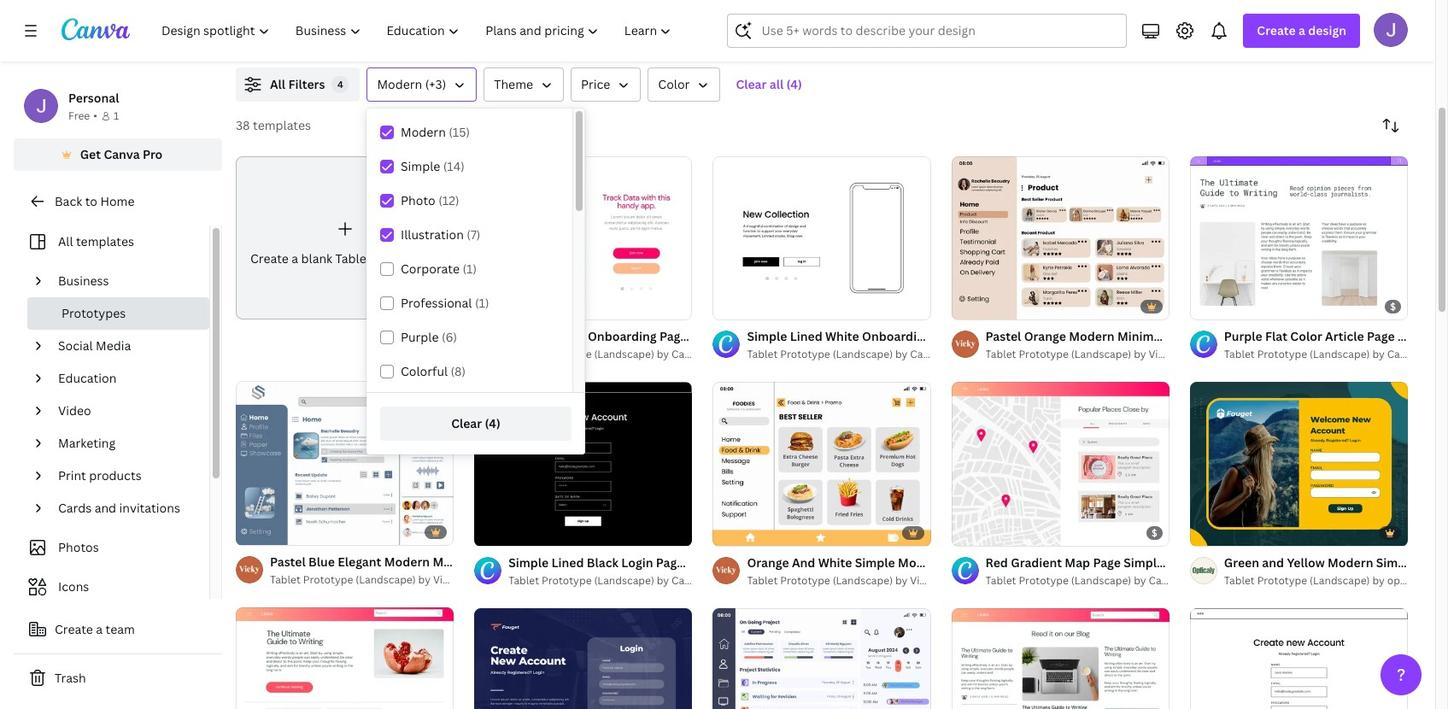 Task type: locate. For each thing, give the bounding box(es) containing it.
0 vertical spatial color
[[658, 76, 690, 92]]

top level navigation element
[[150, 14, 687, 48]]

$ up purple flat color article page simple ta link
[[1391, 300, 1396, 313]]

page right map
[[1093, 554, 1121, 571]]

of left the 3
[[1209, 525, 1219, 538]]

1 horizontal spatial gradient
[[1011, 554, 1062, 571]]

2 horizontal spatial vicky
[[1149, 347, 1175, 362]]

(1) for professional (1)
[[475, 295, 489, 311]]

ui for red gradient map page simple tablet ui prototype
[[1206, 554, 1219, 571]]

clear inside 'button'
[[451, 415, 482, 432]]

1 horizontal spatial of
[[1209, 525, 1219, 538]]

black
[[587, 554, 619, 571]]

design inside pastel blue elegant modern music tablet prototype tablet prototype (landscape) by vicky design
[[462, 572, 495, 587]]

1 vertical spatial gradient
[[1011, 554, 1062, 571]]

1 horizontal spatial $
[[1391, 300, 1396, 313]]

1 vertical spatial create
[[250, 250, 289, 266]]

gradient inside red gradient map page simple tablet ui prototype tablet prototype (landscape) by canva creative studio
[[1011, 554, 1062, 571]]

page inside red gradient onboarding page simple tablet ui prototype tablet prototype (landscape) by canva creative studio
[[660, 328, 687, 345]]

simple inside the purple flat color article page simple ta tablet prototype (landscape) by canva creati
[[1398, 328, 1438, 345]]

0 vertical spatial create
[[1257, 22, 1296, 38]]

red gradient map page simple tablet ui prototype link
[[986, 554, 1281, 572]]

1 vertical spatial clear
[[451, 415, 482, 432]]

get canva pro button
[[14, 138, 222, 171]]

a left blank
[[292, 250, 298, 266]]

$ for page
[[1391, 300, 1396, 313]]

(landscape) inside pastel orange modern minimalist product tablet prototype tablet prototype (landscape) by vicky design
[[1072, 347, 1132, 362]]

by inside pastel orange modern minimalist product tablet prototype tablet prototype (landscape) by vicky design
[[1134, 347, 1146, 362]]

education
[[58, 370, 116, 386]]

minimalist
[[1118, 328, 1179, 345]]

page inside the purple flat color article page simple ta tablet prototype (landscape) by canva creati
[[1367, 328, 1395, 345]]

0 horizontal spatial a
[[96, 621, 103, 638]]

all down back
[[58, 233, 73, 250]]

1 of 3 link
[[1190, 382, 1408, 546]]

$ up red gradient map page simple tablet ui prototype link at the right of page
[[1152, 526, 1158, 539]]

color inside color button
[[658, 76, 690, 92]]

cards and invitations
[[58, 500, 180, 516]]

modern right orange
[[1069, 328, 1115, 345]]

vicky for minimalist
[[1149, 347, 1175, 362]]

pastel left orange
[[986, 328, 1022, 345]]

0 horizontal spatial red
[[509, 328, 531, 345]]

0 vertical spatial (1)
[[463, 261, 477, 277]]

(landscape) inside red gradient onboarding page simple tablet ui prototype tablet prototype (landscape) by canva creative studio
[[594, 347, 654, 362]]

(1) for corporate (1)
[[463, 261, 477, 277]]

color inside the purple flat color article page simple ta tablet prototype (landscape) by canva creati
[[1291, 328, 1323, 345]]

canva inside red gradient onboarding page simple tablet ui prototype tablet prototype (landscape) by canva creative studio
[[672, 347, 702, 362]]

clear
[[736, 76, 767, 92], [451, 415, 482, 432]]

creative inside red gradient onboarding page simple tablet ui prototype tablet prototype (landscape) by canva creative studio
[[705, 347, 746, 362]]

1 vertical spatial pastel
[[270, 554, 306, 570]]

0 vertical spatial templates
[[253, 117, 311, 133]]

modern
[[377, 76, 422, 92], [401, 124, 446, 140], [1069, 328, 1115, 345], [384, 554, 430, 570]]

create inside create a design dropdown button
[[1257, 22, 1296, 38]]

gradient inside red gradient onboarding page simple tablet ui prototype tablet prototype (landscape) by canva creative studio
[[534, 328, 585, 345]]

marketing
[[58, 435, 115, 451]]

filters
[[288, 76, 325, 92]]

create a blank tablet prototype (landscape) element
[[236, 156, 506, 320]]

None search field
[[728, 14, 1127, 48]]

a left design
[[1299, 22, 1306, 38]]

1 vertical spatial red
[[986, 554, 1008, 571]]

color
[[658, 76, 690, 92], [1291, 328, 1323, 345]]

modern left music
[[384, 554, 430, 570]]

2 horizontal spatial create
[[1257, 22, 1296, 38]]

2 horizontal spatial tablet prototype (landscape) by vicky design link
[[986, 346, 1211, 364]]

4
[[338, 78, 343, 91]]

(14)
[[443, 158, 465, 174]]

create inside create a team button
[[55, 621, 93, 638]]

create for create a blank tablet prototype (landscape)
[[250, 250, 289, 266]]

create inside create a blank tablet prototype (landscape) element
[[250, 250, 289, 266]]

purple flat color article page simple tablet ui prototype image
[[1190, 156, 1408, 320]]

0 horizontal spatial $
[[1152, 526, 1158, 539]]

social
[[58, 338, 93, 354]]

article
[[1326, 328, 1364, 345]]

1 left the 3
[[1202, 525, 1207, 538]]

prototype inside the purple flat color article page simple ta tablet prototype (landscape) by canva creati
[[1258, 347, 1308, 362]]

templates down back to home
[[76, 233, 134, 250]]

canva
[[104, 146, 140, 162], [672, 347, 702, 362], [910, 347, 941, 362], [1388, 347, 1418, 362], [672, 573, 702, 588], [1149, 573, 1180, 588]]

create
[[1257, 22, 1296, 38], [250, 250, 289, 266], [55, 621, 93, 638]]

1 horizontal spatial all
[[270, 76, 286, 92]]

0 horizontal spatial color
[[658, 76, 690, 92]]

0 vertical spatial red
[[509, 328, 531, 345]]

tablet prototype templates image
[[1044, 0, 1408, 47]]

pastel inside pastel orange modern minimalist product tablet prototype tablet prototype (landscape) by vicky design
[[986, 328, 1022, 345]]

1 vertical spatial templates
[[76, 233, 134, 250]]

0 horizontal spatial pastel
[[270, 554, 306, 570]]

(landscape)
[[435, 250, 506, 266], [594, 347, 654, 362], [833, 347, 893, 362], [1072, 347, 1132, 362], [1310, 347, 1370, 362], [356, 572, 416, 587], [594, 573, 654, 588], [833, 573, 893, 588], [1072, 573, 1132, 588], [1310, 573, 1370, 588]]

0 horizontal spatial purple
[[401, 329, 439, 345]]

tablet prototype (landscape) by vicky design link
[[986, 346, 1211, 364], [270, 572, 495, 589], [747, 572, 973, 589]]

2 horizontal spatial 1
[[1202, 525, 1207, 538]]

pastel inside pastel blue elegant modern music tablet prototype tablet prototype (landscape) by vicky design
[[270, 554, 306, 570]]

page inside simple lined black login page wireframe tablet ui prototype tablet prototype (landscape) by canva creative studio
[[656, 554, 684, 571]]

templates for all templates
[[76, 233, 134, 250]]

4 filter options selected element
[[332, 76, 349, 93]]

1 vertical spatial all
[[58, 233, 73, 250]]

create left design
[[1257, 22, 1296, 38]]

1 vertical spatial $
[[1152, 526, 1158, 539]]

a left the team
[[96, 621, 103, 638]]

create a blank tablet prototype (landscape) link
[[236, 156, 506, 320]]

business link
[[51, 265, 199, 297]]

1 right •
[[114, 109, 119, 123]]

red inside red gradient onboarding page simple tablet ui prototype tablet prototype (landscape) by canva creative studio
[[509, 328, 531, 345]]

canva inside button
[[104, 146, 140, 162]]

trash
[[55, 670, 86, 686]]

1 vertical spatial a
[[292, 250, 298, 266]]

purple
[[1224, 328, 1263, 345], [401, 329, 439, 345]]

$ for simple
[[1152, 526, 1158, 539]]

0 horizontal spatial of
[[971, 525, 980, 538]]

red down 2
[[986, 554, 1008, 571]]

color right flat
[[1291, 328, 1323, 345]]

and
[[95, 500, 116, 516]]

simple lined black login page wireframe tablet ui prototype image
[[474, 382, 693, 546]]

red inside red gradient map page simple tablet ui prototype tablet prototype (landscape) by canva creative studio
[[986, 554, 1008, 571]]

all templates link
[[24, 226, 199, 258]]

0 vertical spatial clear
[[736, 76, 767, 92]]

colorful (8)
[[401, 363, 466, 379]]

modern left (+3)
[[377, 76, 422, 92]]

simple lined white onboarding page wireframe tablet ui prototype image
[[713, 156, 931, 320]]

templates
[[253, 117, 311, 133], [76, 233, 134, 250]]

templates right 38
[[253, 117, 311, 133]]

0 horizontal spatial all
[[58, 233, 73, 250]]

pastel left 'blue'
[[270, 554, 306, 570]]

1 vertical spatial color
[[1291, 328, 1323, 345]]

vicky inside pastel blue elegant modern music tablet prototype tablet prototype (landscape) by vicky design
[[433, 572, 459, 587]]

1 horizontal spatial color
[[1291, 328, 1323, 345]]

vicky inside pastel orange modern minimalist product tablet prototype tablet prototype (landscape) by vicky design
[[1149, 347, 1175, 362]]

tablet prototype (landscape) by canva creative studio link for simple lined black login page wireframe tablet ui prototype
[[509, 572, 781, 589]]

1 horizontal spatial red
[[986, 554, 1008, 571]]

all left filters
[[270, 76, 286, 92]]

0 vertical spatial (4)
[[787, 76, 802, 92]]

invitations
[[119, 500, 180, 516]]

design down music
[[462, 572, 495, 587]]

studio inside red gradient map page simple tablet ui prototype tablet prototype (landscape) by canva creative studio
[[1226, 573, 1259, 588]]

(1) right professional
[[475, 295, 489, 311]]

Sort by button
[[1374, 109, 1408, 143]]

simple inside simple lined black login page wireframe tablet ui prototype tablet prototype (landscape) by canva creative studio
[[509, 554, 549, 571]]

simple lined white login page wireframe tablet ui prototype image
[[1190, 608, 1408, 709]]

pastel orange modern minimalist product tablet prototype tablet prototype (landscape) by vicky design
[[986, 328, 1329, 362]]

0 horizontal spatial tablet prototype (landscape) by vicky design link
[[270, 572, 495, 589]]

print
[[58, 467, 86, 484]]

jacob simon image
[[1374, 13, 1408, 47]]

0 horizontal spatial (4)
[[485, 415, 501, 432]]

of inside 1 of 3 link
[[1209, 525, 1219, 538]]

0 horizontal spatial templates
[[76, 233, 134, 250]]

0 horizontal spatial clear
[[451, 415, 482, 432]]

get
[[80, 146, 101, 162]]

all inside "all templates" link
[[58, 233, 73, 250]]

0 horizontal spatial vicky
[[433, 572, 459, 587]]

1 horizontal spatial clear
[[736, 76, 767, 92]]

creative
[[705, 347, 746, 362], [944, 347, 985, 362], [705, 573, 746, 588], [1182, 573, 1224, 588]]

1 left 2
[[964, 525, 969, 538]]

2 horizontal spatial ui
[[1206, 554, 1219, 571]]

a for blank
[[292, 250, 298, 266]]

of left 2
[[971, 525, 980, 538]]

modern (+3) button
[[367, 68, 477, 102]]

page right article
[[1367, 328, 1395, 345]]

1 horizontal spatial (4)
[[787, 76, 802, 92]]

clear (4) button
[[380, 407, 572, 441]]

a inside dropdown button
[[1299, 22, 1306, 38]]

ui inside red gradient map page simple tablet ui prototype tablet prototype (landscape) by canva creative studio
[[1206, 554, 1219, 571]]

modern (+3)
[[377, 76, 446, 92]]

red right (6)
[[509, 328, 531, 345]]

•
[[93, 109, 97, 123]]

a for design
[[1299, 22, 1306, 38]]

pastel blue elegant modern music tablet prototype image
[[236, 381, 454, 545]]

design down product
[[1178, 347, 1211, 362]]

1 horizontal spatial pastel
[[986, 328, 1022, 345]]

page right onboarding
[[660, 328, 687, 345]]

blue
[[309, 554, 335, 570]]

(4) inside 'clear all (4)' button
[[787, 76, 802, 92]]

1 horizontal spatial ui
[[789, 554, 802, 571]]

0 horizontal spatial create
[[55, 621, 93, 638]]

$
[[1391, 300, 1396, 313], [1152, 526, 1158, 539]]

1 horizontal spatial 1
[[964, 525, 969, 538]]

elegant
[[338, 554, 381, 570]]

colorful modern elegant task planner tablet prototype image
[[713, 608, 931, 709]]

modern inside pastel orange modern minimalist product tablet prototype tablet prototype (landscape) by vicky design
[[1069, 328, 1115, 345]]

professional (1)
[[401, 295, 489, 311]]

create down icons at the left
[[55, 621, 93, 638]]

0 horizontal spatial gradient
[[534, 328, 585, 345]]

clear for clear (4)
[[451, 415, 482, 432]]

creative inside red gradient map page simple tablet ui prototype tablet prototype (landscape) by canva creative studio
[[1182, 573, 1224, 588]]

design inside pastel orange modern minimalist product tablet prototype tablet prototype (landscape) by vicky design
[[1178, 347, 1211, 362]]

38
[[236, 117, 250, 133]]

simple
[[401, 158, 440, 174], [690, 328, 730, 345], [1398, 328, 1438, 345], [509, 554, 549, 571], [1124, 554, 1164, 571]]

0 horizontal spatial design
[[462, 572, 495, 587]]

free
[[68, 109, 90, 123]]

red for red gradient onboarding page simple tablet ui prototype
[[509, 328, 531, 345]]

0 horizontal spatial 1
[[114, 109, 119, 123]]

2
[[983, 525, 988, 538]]

all
[[770, 76, 784, 92]]

design down 1 of 2
[[939, 573, 973, 588]]

clear down (8)
[[451, 415, 482, 432]]

photos
[[58, 539, 99, 555]]

tablet inside create a blank tablet prototype (landscape) element
[[335, 250, 371, 266]]

social media
[[58, 338, 131, 354]]

2 of from the left
[[1209, 525, 1219, 538]]

red
[[509, 328, 531, 345], [986, 554, 1008, 571]]

simple inside red gradient onboarding page simple tablet ui prototype tablet prototype (landscape) by canva creative studio
[[690, 328, 730, 345]]

purple for purple (6)
[[401, 329, 439, 345]]

ui inside red gradient onboarding page simple tablet ui prototype tablet prototype (landscape) by canva creative studio
[[772, 328, 785, 345]]

(landscape) inside simple lined black login page wireframe tablet ui prototype tablet prototype (landscape) by canva creative studio
[[594, 573, 654, 588]]

of inside 1 of 2 link
[[971, 525, 980, 538]]

0 vertical spatial $
[[1391, 300, 1396, 313]]

blue modern transport login page wireframe tablet ui prototype image
[[474, 608, 693, 709]]

purple (6)
[[401, 329, 457, 345]]

1 horizontal spatial purple
[[1224, 328, 1263, 345]]

create left blank
[[250, 250, 289, 266]]

pro
[[143, 146, 163, 162]]

0 vertical spatial gradient
[[534, 328, 585, 345]]

clear left all
[[736, 76, 767, 92]]

red gradient map page simple tablet ui prototype image
[[952, 382, 1170, 546]]

pastel blue elegant modern music tablet prototype tablet prototype (landscape) by vicky design
[[270, 554, 568, 587]]

0 vertical spatial pastel
[[986, 328, 1022, 345]]

photo (12)
[[401, 192, 459, 209]]

2 vertical spatial create
[[55, 621, 93, 638]]

red for red gradient map page simple tablet ui prototype
[[986, 554, 1008, 571]]

page right login
[[656, 554, 684, 571]]

(landscape) inside pastel blue elegant modern music tablet prototype tablet prototype (landscape) by vicky design
[[356, 572, 416, 587]]

gradient
[[534, 328, 585, 345], [1011, 554, 1062, 571]]

page
[[660, 328, 687, 345], [1367, 328, 1395, 345], [656, 554, 684, 571], [1093, 554, 1121, 571]]

1 vertical spatial (1)
[[475, 295, 489, 311]]

illustration (7)
[[401, 226, 481, 243]]

templates for 38 templates
[[253, 117, 311, 133]]

Search search field
[[762, 15, 1116, 47]]

0 horizontal spatial ui
[[772, 328, 785, 345]]

of
[[971, 525, 980, 538], [1209, 525, 1219, 538]]

1 horizontal spatial a
[[292, 250, 298, 266]]

0 vertical spatial all
[[270, 76, 286, 92]]

design for music
[[462, 572, 495, 587]]

a inside button
[[96, 621, 103, 638]]

(1) down '(7)'
[[463, 261, 477, 277]]

1 horizontal spatial templates
[[253, 117, 311, 133]]

media
[[96, 338, 131, 354]]

2 horizontal spatial design
[[1178, 347, 1211, 362]]

color right price button
[[658, 76, 690, 92]]

2 horizontal spatial a
[[1299, 22, 1306, 38]]

0 vertical spatial a
[[1299, 22, 1306, 38]]

2 vertical spatial a
[[96, 621, 103, 638]]

clear for clear all (4)
[[736, 76, 767, 92]]

1 horizontal spatial create
[[250, 250, 289, 266]]

vicky
[[1149, 347, 1175, 362], [433, 572, 459, 587], [910, 573, 936, 588]]

purple inside the purple flat color article page simple ta tablet prototype (landscape) by canva creati
[[1224, 328, 1263, 345]]

1 for pastel
[[964, 525, 969, 538]]

purple left flat
[[1224, 328, 1263, 345]]

by inside the purple flat color article page simple ta tablet prototype (landscape) by canva creati
[[1373, 347, 1385, 362]]

price
[[581, 76, 610, 92]]

purple left (6)
[[401, 329, 439, 345]]

1 vertical spatial (4)
[[485, 415, 501, 432]]

1 of from the left
[[971, 525, 980, 538]]

(4)
[[787, 76, 802, 92], [485, 415, 501, 432]]

(landscape) inside red gradient map page simple tablet ui prototype tablet prototype (landscape) by canva creative studio
[[1072, 573, 1132, 588]]

(4) inside clear (4) 'button'
[[485, 415, 501, 432]]

gradient left map
[[1011, 554, 1062, 571]]

print products link
[[51, 460, 199, 492]]

all templates
[[58, 233, 134, 250]]

(12)
[[439, 192, 459, 209]]

clear inside button
[[736, 76, 767, 92]]

gradient left onboarding
[[534, 328, 585, 345]]



Task type: vqa. For each thing, say whether or not it's contained in the screenshot.
Posters button
no



Task type: describe. For each thing, give the bounding box(es) containing it.
create for create a design
[[1257, 22, 1296, 38]]

back
[[55, 193, 82, 209]]

create for create a team
[[55, 621, 93, 638]]

page inside red gradient map page simple tablet ui prototype tablet prototype (landscape) by canva creative studio
[[1093, 554, 1121, 571]]

1 horizontal spatial tablet prototype (landscape) by vicky design link
[[747, 572, 973, 589]]

studio inside red gradient onboarding page simple tablet ui prototype tablet prototype (landscape) by canva creative studio
[[749, 347, 781, 362]]

tablet prototype (landscape) by canva creative studio link for red gradient map page simple tablet ui prototype
[[986, 572, 1259, 589]]

pastel orange modern minimalist product tablet prototype image
[[952, 156, 1170, 320]]

canva inside red gradient map page simple tablet ui prototype tablet prototype (landscape) by canva creative studio
[[1149, 573, 1180, 588]]

simple lined black login page wireframe tablet ui prototype tablet prototype (landscape) by canva creative studio
[[509, 554, 864, 588]]

theme button
[[484, 68, 564, 102]]

theme
[[494, 76, 533, 92]]

purple flat color article page simple ta link
[[1224, 328, 1449, 346]]

1 of 3
[[1202, 525, 1227, 538]]

cards
[[58, 500, 92, 516]]

tablet prototype (landscape) by canva creative studio
[[747, 347, 1020, 362]]

color button
[[648, 68, 721, 102]]

prototypes
[[62, 305, 126, 321]]

1 horizontal spatial design
[[939, 573, 973, 588]]

clear all (4)
[[736, 76, 802, 92]]

ui inside simple lined black login page wireframe tablet ui prototype tablet prototype (landscape) by canva creative studio
[[789, 554, 802, 571]]

38 templates
[[236, 117, 311, 133]]

get canva pro
[[80, 146, 163, 162]]

all for all filters
[[270, 76, 286, 92]]

orange and white simple modern food delivery tablet prototype image
[[713, 382, 931, 546]]

flat
[[1266, 328, 1288, 345]]

wireframe
[[687, 554, 747, 571]]

opticaly
[[1388, 573, 1428, 588]]

by inside red gradient map page simple tablet ui prototype tablet prototype (landscape) by canva creative studio
[[1134, 573, 1146, 588]]

pastel for pastel orange modern minimalist product tablet prototype
[[986, 328, 1022, 345]]

to
[[85, 193, 97, 209]]

of for pastel
[[971, 525, 980, 538]]

clear (4)
[[451, 415, 501, 432]]

tablet inside tablet prototype (landscape) by opticaly link
[[1224, 573, 1255, 588]]

(+3)
[[425, 76, 446, 92]]

tablet prototype (landscape) by vicky design link for elegant
[[270, 572, 495, 589]]

tablet prototype (landscape) by canva creative studio link for red gradient onboarding page simple tablet ui prototype
[[509, 346, 781, 364]]

map
[[1065, 554, 1091, 571]]

trash link
[[14, 661, 222, 696]]

1 of 2 link
[[952, 382, 1170, 546]]

cards and invitations link
[[51, 492, 199, 525]]

red gradient onboarding page simple tablet ui prototype image
[[474, 156, 693, 320]]

ui for red gradient onboarding page simple tablet ui prototype
[[772, 328, 785, 345]]

product
[[1182, 328, 1228, 345]]

social media link
[[51, 330, 199, 362]]

modern inside pastel blue elegant modern music tablet prototype tablet prototype (landscape) by vicky design
[[384, 554, 430, 570]]

illustration
[[401, 226, 464, 243]]

simple (14)
[[401, 158, 465, 174]]

1 horizontal spatial vicky
[[910, 573, 936, 588]]

icons link
[[24, 571, 199, 603]]

marketing link
[[51, 427, 199, 460]]

create a team button
[[14, 613, 222, 647]]

green and yellow modern simple travel login page wireframe tablet prototype image
[[1190, 382, 1408, 546]]

creati
[[1421, 347, 1449, 362]]

tablet prototype (landscape) by vicky design
[[747, 573, 973, 588]]

create a team
[[55, 621, 135, 638]]

photo
[[401, 192, 436, 209]]

tablet inside the purple flat color article page simple ta tablet prototype (landscape) by canva creati
[[1224, 347, 1255, 362]]

(8)
[[451, 363, 466, 379]]

video
[[58, 403, 91, 419]]

red gradient onboarding page simple tablet ui prototype tablet prototype (landscape) by canva creative studio
[[509, 328, 847, 362]]

3
[[1221, 525, 1227, 538]]

team
[[106, 621, 135, 638]]

gradient for map
[[1011, 554, 1062, 571]]

all for all templates
[[58, 233, 73, 250]]

tablet prototype (landscape) by opticaly link
[[1224, 572, 1428, 589]]

create a blank tablet prototype (landscape)
[[250, 250, 506, 266]]

a for team
[[96, 621, 103, 638]]

print products
[[58, 467, 142, 484]]

corporate (1)
[[401, 261, 477, 277]]

studio inside simple lined black login page wireframe tablet ui prototype tablet prototype (landscape) by canva creative studio
[[749, 573, 781, 588]]

(7)
[[467, 226, 481, 243]]

business
[[58, 273, 109, 289]]

modern (15)
[[401, 124, 470, 140]]

tablet prototype (landscape) by canva creati link
[[1224, 346, 1449, 364]]

price button
[[571, 68, 641, 102]]

1 of 2
[[964, 525, 988, 538]]

personal
[[68, 90, 119, 106]]

simple lined black login page wireframe tablet ui prototype link
[[509, 554, 864, 572]]

gradient for onboarding
[[534, 328, 585, 345]]

free •
[[68, 109, 97, 123]]

design for product
[[1178, 347, 1211, 362]]

create a design
[[1257, 22, 1347, 38]]

icons
[[58, 579, 89, 595]]

canva inside simple lined black login page wireframe tablet ui prototype tablet prototype (landscape) by canva creative studio
[[672, 573, 702, 588]]

onboarding
[[588, 328, 657, 345]]

(15)
[[449, 124, 470, 140]]

modern inside button
[[377, 76, 422, 92]]

design
[[1309, 22, 1347, 38]]

tablet prototype (landscape) by vicky design link for modern
[[986, 346, 1211, 364]]

modern up simple (14)
[[401, 124, 446, 140]]

by inside red gradient onboarding page simple tablet ui prototype tablet prototype (landscape) by canva creative studio
[[657, 347, 669, 362]]

photos link
[[24, 532, 199, 564]]

professional
[[401, 295, 472, 311]]

simple inside red gradient map page simple tablet ui prototype tablet prototype (landscape) by canva creative studio
[[1124, 554, 1164, 571]]

purple flat color article page simple ta tablet prototype (landscape) by canva creati
[[1224, 328, 1449, 362]]

back to home link
[[14, 185, 222, 219]]

1 for purple
[[1202, 525, 1207, 538]]

purple for purple flat color article page simple ta tablet prototype (landscape) by canva creati
[[1224, 328, 1263, 345]]

pastel orange modern minimalist product tablet prototype link
[[986, 328, 1329, 346]]

corporate
[[401, 261, 460, 277]]

pastel blue elegant modern music tablet prototype link
[[270, 553, 568, 572]]

music
[[433, 554, 467, 570]]

of for purple
[[1209, 525, 1219, 538]]

home
[[100, 193, 135, 209]]

creative inside simple lined black login page wireframe tablet ui prototype tablet prototype (landscape) by canva creative studio
[[705, 573, 746, 588]]

red gradient blog landing page simple tablet ui prototype image
[[952, 608, 1170, 709]]

canva inside the purple flat color article page simple ta tablet prototype (landscape) by canva creati
[[1388, 347, 1418, 362]]

back to home
[[55, 193, 135, 209]]

by inside pastel blue elegant modern music tablet prototype tablet prototype (landscape) by vicky design
[[418, 572, 431, 587]]

video link
[[51, 395, 199, 427]]

education link
[[51, 362, 199, 395]]

by inside simple lined black login page wireframe tablet ui prototype tablet prototype (landscape) by canva creative studio
[[657, 573, 669, 588]]

(6)
[[442, 329, 457, 345]]

blank
[[301, 250, 333, 266]]

products
[[89, 467, 142, 484]]

pastel for pastel blue elegant modern music tablet prototype
[[270, 554, 306, 570]]

(landscape) inside the purple flat color article page simple ta tablet prototype (landscape) by canva creati
[[1310, 347, 1370, 362]]

create a design button
[[1244, 14, 1360, 48]]

ta
[[1441, 328, 1449, 345]]

red gradient landing page simple tablet ui prototype image
[[236, 607, 454, 709]]

vicky for modern
[[433, 572, 459, 587]]

clear all (4) button
[[728, 68, 811, 102]]



